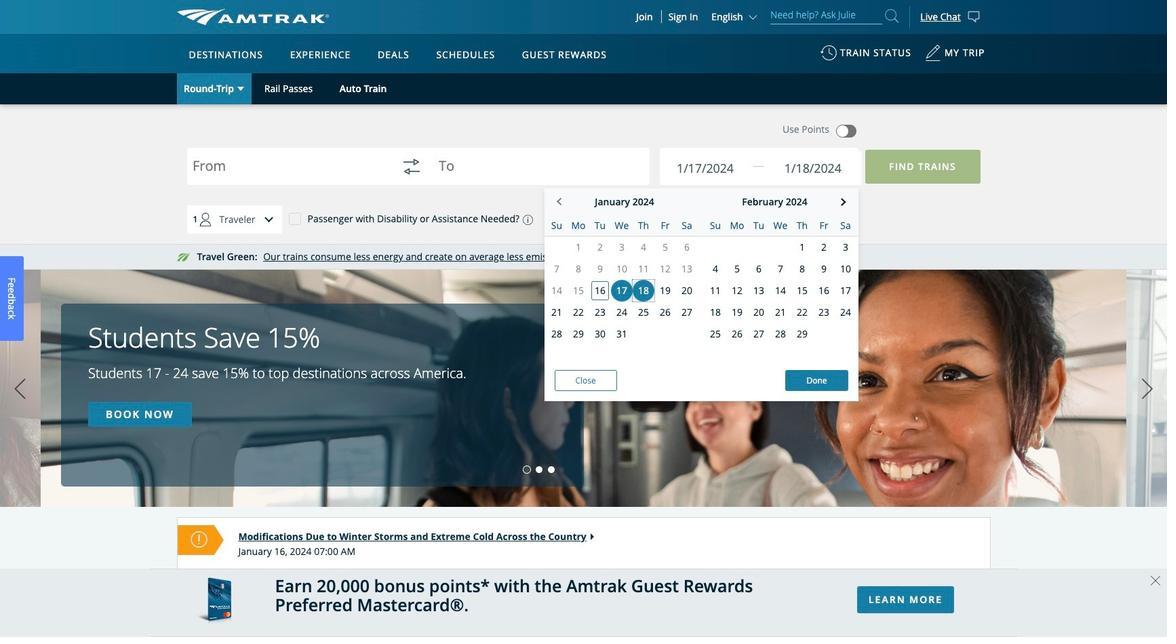 Task type: describe. For each thing, give the bounding box(es) containing it.
tuesday, january 9, 2024 cell
[[589, 258, 611, 280]]

6 column header from the left
[[655, 216, 676, 236]]

next month image
[[839, 198, 846, 206]]

From text field
[[192, 159, 384, 177]]

2 column header from the left
[[568, 216, 589, 236]]

slide 3 tab
[[548, 467, 555, 473]]

saturday, january 6, 2024 cell
[[676, 237, 698, 258]]

4 column header from the left
[[611, 216, 633, 236]]

slide 2 tab
[[536, 467, 543, 473]]

amtrak sustains leaf icon image
[[177, 254, 190, 262]]

select caret image
[[237, 87, 244, 91]]

2 grid from the left
[[698, 216, 858, 369]]

choose a slide to display tab list
[[0, 467, 558, 473]]

wednesday, january 10, 2024 cell
[[611, 258, 633, 280]]

1 column header from the left
[[546, 216, 568, 236]]

7 column header from the left
[[676, 216, 698, 236]]

1 grid from the left
[[544, 216, 698, 369]]

search icon image
[[885, 7, 899, 25]]

none field to
[[439, 151, 631, 195]]

10 column header from the left
[[748, 216, 770, 236]]

regions map image
[[227, 113, 553, 303]]

slide 1 tab
[[524, 467, 531, 473]]

previous image
[[10, 372, 30, 406]]

wednesday, january 3, 2024 cell
[[611, 237, 633, 258]]

friday, january 5, 2024 cell
[[655, 237, 676, 258]]

wednesday, january 17, 2024 cell
[[611, 280, 633, 302]]

switch departure and arrival stations. image
[[395, 151, 428, 183]]

tuesday, january 2, 2024 cell
[[589, 237, 611, 258]]

none field from
[[192, 151, 384, 195]]

sunday, january 7, 2024 cell
[[546, 258, 568, 280]]

sunday, january 14, 2024 cell
[[546, 280, 568, 302]]



Task type: locate. For each thing, give the bounding box(es) containing it.
11 column header from the left
[[770, 216, 792, 236]]

application
[[227, 113, 553, 303]]

8 column header from the left
[[705, 216, 726, 236]]

None field
[[192, 151, 384, 195], [439, 151, 631, 195], [673, 151, 767, 185], [768, 151, 862, 185], [673, 151, 767, 185], [768, 151, 862, 185]]

amtrak image
[[177, 9, 329, 25]]

12 column header from the left
[[792, 216, 813, 236]]

monday, january 15, 2024 cell
[[568, 280, 589, 302]]

column header
[[546, 216, 568, 236], [568, 216, 589, 236], [589, 216, 611, 236], [611, 216, 633, 236], [633, 216, 655, 236], [655, 216, 676, 236], [676, 216, 698, 236], [705, 216, 726, 236], [726, 216, 748, 236], [748, 216, 770, 236], [770, 216, 792, 236], [792, 216, 813, 236], [813, 216, 835, 236], [835, 216, 857, 236]]

more information about accessible travel requests. image
[[520, 215, 533, 225]]

monday, january 8, 2024 cell
[[568, 258, 589, 280]]

monday, january 1, 2024 cell
[[568, 237, 589, 258]]

click to add the number travelers and discount types image
[[255, 206, 283, 233]]

next image
[[1137, 372, 1158, 406]]

passenger image
[[192, 206, 219, 233]]

9 column header from the left
[[726, 216, 748, 236]]

To text field
[[439, 159, 631, 177]]

saturday, january 13, 2024 cell
[[676, 258, 698, 280]]

thursday, january 4, 2024 cell
[[633, 237, 655, 258]]

row
[[544, 216, 698, 237], [698, 216, 858, 237], [544, 237, 698, 258], [698, 237, 858, 258], [544, 258, 698, 280], [698, 258, 858, 280], [544, 280, 698, 302], [698, 280, 858, 302], [544, 302, 698, 324], [698, 302, 858, 324], [544, 324, 698, 345], [698, 324, 858, 345], [544, 345, 698, 369], [698, 345, 858, 369]]

3 column header from the left
[[589, 216, 611, 236]]

None checkbox
[[289, 212, 301, 224]]

5 column header from the left
[[633, 216, 655, 236]]

thursday, january 18, 2024 cell
[[633, 280, 655, 302]]

thursday, january 11, 2024 cell
[[633, 258, 655, 280]]

friday, january 12, 2024 cell
[[655, 258, 676, 280]]

amtrak guest rewards preferred mastercard image
[[197, 578, 231, 629]]

banner
[[0, 0, 1167, 313]]

grid
[[544, 216, 698, 369], [698, 216, 858, 369]]

14 column header from the left
[[835, 216, 857, 236]]

13 column header from the left
[[813, 216, 835, 236]]

Please enter your search item search field
[[771, 7, 883, 24]]

plus icon image
[[667, 213, 680, 225]]



Task type: vqa. For each thing, say whether or not it's contained in the screenshot.
Column Header
yes



